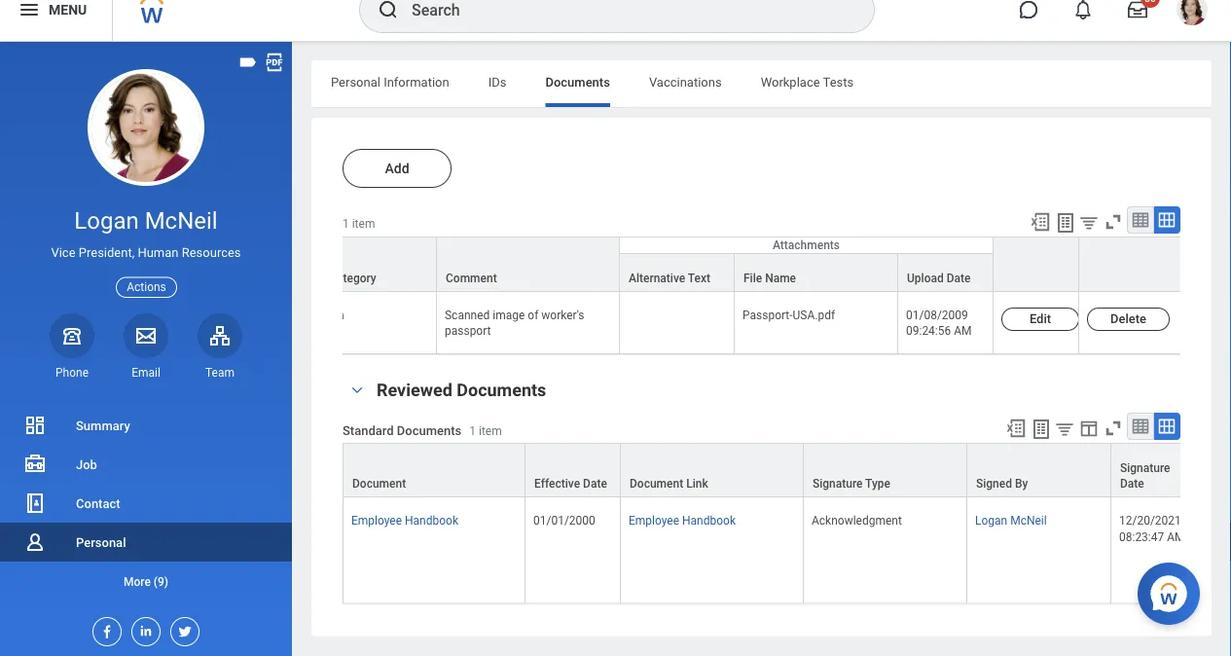 Task type: vqa. For each thing, say whether or not it's contained in the screenshot.
09/01/2017's consulting services - fra group "link"
no



Task type: locate. For each thing, give the bounding box(es) containing it.
personal down contact
[[76, 535, 126, 550]]

am down 12/20/2021
[[1167, 530, 1185, 544]]

item inside standard documents 1 item
[[479, 424, 502, 438]]

0 horizontal spatial employee
[[351, 515, 402, 528]]

1 horizontal spatial personal
[[331, 75, 381, 90]]

1 vertical spatial logan
[[975, 515, 1008, 528]]

personal
[[331, 75, 381, 90], [76, 535, 126, 550]]

tests
[[823, 75, 854, 90]]

signature type
[[813, 478, 891, 491]]

handbook down link
[[682, 515, 736, 528]]

navigation pane region
[[0, 42, 292, 656]]

item up document category popup button
[[352, 218, 375, 231]]

resources
[[182, 245, 241, 260]]

0 vertical spatial export to worksheets image
[[1054, 212, 1078, 235]]

expand table image right table icon
[[1158, 211, 1177, 230]]

job
[[76, 457, 97, 472]]

0 horizontal spatial export to worksheets image
[[1030, 418, 1053, 442]]

image
[[493, 309, 525, 323]]

expand table image for table icon
[[1158, 211, 1177, 230]]

employee
[[351, 515, 402, 528], [629, 515, 680, 528]]

01/01/2000
[[533, 515, 596, 528]]

signature inside "popup button"
[[813, 478, 863, 491]]

0 horizontal spatial signature
[[813, 478, 863, 491]]

am for 12/20/2021
[[1167, 530, 1185, 544]]

linkedin image
[[132, 618, 154, 639]]

document column header
[[343, 444, 526, 499]]

toolbar inside "reviewed documents" group
[[997, 413, 1181, 444]]

date inside signature date
[[1121, 478, 1145, 491]]

logan mcneil down signed by
[[975, 515, 1047, 528]]

mcneil
[[145, 207, 218, 235], [1011, 515, 1047, 528]]

inbox large image
[[1128, 0, 1148, 20]]

signature type column header
[[804, 444, 968, 499]]

email
[[132, 366, 160, 380]]

file
[[744, 272, 762, 286]]

1 vertical spatial logan mcneil
[[975, 515, 1047, 528]]

id verification
[[272, 309, 344, 323]]

date for signature date
[[1121, 478, 1145, 491]]

usa.pdf
[[793, 309, 835, 323]]

personal left information
[[331, 75, 381, 90]]

2 horizontal spatial document
[[630, 478, 684, 491]]

0 horizontal spatial logan mcneil
[[74, 207, 218, 235]]

cell
[[620, 293, 735, 355]]

mcneil down by
[[1011, 515, 1047, 528]]

information
[[384, 75, 449, 90]]

1 inside standard documents 1 item
[[470, 424, 476, 438]]

document
[[273, 272, 326, 286], [352, 478, 406, 491], [630, 478, 684, 491]]

actions
[[127, 280, 166, 294]]

2 horizontal spatial date
[[1121, 478, 1145, 491]]

0 vertical spatial 1
[[343, 218, 349, 231]]

select to filter grid data image left click to view/edit grid preferences image
[[1054, 419, 1076, 440]]

employee handbook link down document link
[[629, 511, 736, 528]]

1 horizontal spatial logan
[[975, 515, 1008, 528]]

edit
[[1030, 312, 1052, 326]]

expand table image right table image
[[1158, 417, 1177, 437]]

signature for type
[[813, 478, 863, 491]]

click to view/edit grid preferences image
[[1079, 418, 1100, 440]]

am inside '01/08/2009 09:24:56 am'
[[954, 325, 972, 338]]

export to worksheets image right export to excel image
[[1030, 418, 1053, 442]]

employee handbook for 1st employee handbook link
[[351, 515, 459, 528]]

document for document category
[[273, 272, 326, 286]]

personal inside 'link'
[[76, 535, 126, 550]]

delete
[[1111, 312, 1147, 326]]

logan
[[74, 207, 139, 235], [975, 515, 1008, 528]]

toolbar
[[1021, 207, 1181, 237], [997, 413, 1181, 444]]

contact link
[[0, 484, 292, 523]]

item down reviewed documents button
[[479, 424, 502, 438]]

Search Workday  search field
[[412, 0, 834, 32]]

export to worksheets image for acknowledgment
[[1030, 418, 1053, 442]]

1 horizontal spatial employee handbook link
[[629, 511, 736, 528]]

0 horizontal spatial select to filter grid data image
[[1054, 419, 1076, 440]]

0 horizontal spatial date
[[583, 478, 607, 491]]

0 horizontal spatial employee handbook
[[351, 515, 459, 528]]

select to filter grid data image for acknowledgment
[[1054, 419, 1076, 440]]

employee handbook link down document column header
[[351, 511, 459, 528]]

0 vertical spatial personal
[[331, 75, 381, 90]]

0 vertical spatial toolbar
[[1021, 207, 1181, 237]]

category
[[329, 272, 376, 286]]

toolbar for passport-usa.pdf
[[1021, 207, 1181, 237]]

1 employee handbook from the left
[[351, 515, 459, 528]]

0 horizontal spatial logan
[[74, 207, 139, 235]]

1 down reviewed documents
[[470, 424, 476, 438]]

date up 12/20/2021
[[1121, 478, 1145, 491]]

employee down document column header
[[351, 515, 402, 528]]

1 horizontal spatial item
[[479, 424, 502, 438]]

signature
[[1121, 462, 1171, 476], [813, 478, 863, 491]]

1 horizontal spatial document
[[352, 478, 406, 491]]

attachments
[[773, 239, 840, 253]]

alternative text
[[629, 272, 711, 286]]

employee down document link
[[629, 515, 680, 528]]

signature up the acknowledgment 'element' at the right of page
[[813, 478, 863, 491]]

1 item
[[343, 218, 375, 231]]

0 vertical spatial mcneil
[[145, 207, 218, 235]]

comment column header
[[437, 237, 620, 294]]

document down the standard
[[352, 478, 406, 491]]

documents up document popup button at the left of the page
[[397, 423, 462, 438]]

add button
[[343, 149, 452, 188]]

2 handbook from the left
[[682, 515, 736, 528]]

logan inside navigation pane region
[[74, 207, 139, 235]]

email logan mcneil element
[[124, 365, 168, 381]]

export to worksheets image right export to excel icon
[[1054, 212, 1078, 235]]

0 vertical spatial signature
[[1121, 462, 1171, 476]]

1 vertical spatial mcneil
[[1011, 515, 1047, 528]]

phone
[[55, 366, 89, 380]]

upload
[[907, 272, 944, 286]]

tab list containing personal information
[[312, 61, 1212, 108]]

export to excel image
[[1006, 418, 1027, 440]]

1 up document category popup button
[[343, 218, 349, 231]]

handbook down document column header
[[405, 515, 459, 528]]

0 vertical spatial expand table image
[[1158, 211, 1177, 230]]

documents
[[546, 75, 610, 90], [457, 381, 546, 401], [397, 423, 462, 438]]

1 vertical spatial select to filter grid data image
[[1054, 419, 1076, 440]]

2 vertical spatial documents
[[397, 423, 462, 438]]

document category
[[273, 272, 376, 286]]

date
[[947, 272, 971, 286], [583, 478, 607, 491], [1121, 478, 1145, 491]]

am inside 12/20/2021 08:23:47 am
[[1167, 530, 1185, 544]]

vice president, human resources
[[51, 245, 241, 260]]

mcneil up human
[[145, 207, 218, 235]]

documents down "menu" banner
[[546, 75, 610, 90]]

documents for standard documents 1 item
[[397, 423, 462, 438]]

employee handbook down document column header
[[351, 515, 459, 528]]

signature inside popup button
[[1121, 462, 1171, 476]]

date right effective
[[583, 478, 607, 491]]

search image
[[377, 0, 400, 22]]

facebook image
[[93, 618, 115, 640]]

1 horizontal spatial export to worksheets image
[[1054, 212, 1078, 235]]

employee for 1st employee handbook link from the right
[[629, 515, 680, 528]]

link
[[686, 478, 708, 491]]

12/20/2021
[[1120, 515, 1182, 528]]

more (9) button
[[0, 570, 292, 593]]

0 horizontal spatial mcneil
[[145, 207, 218, 235]]

fullscreen image
[[1103, 418, 1124, 440]]

2 employee from the left
[[629, 515, 680, 528]]

09:24:56
[[906, 325, 951, 338]]

1 vertical spatial 1
[[470, 424, 476, 438]]

1 vertical spatial expand table image
[[1158, 417, 1177, 437]]

0 horizontal spatial am
[[954, 325, 972, 338]]

personal image
[[23, 531, 47, 554]]

select to filter grid data image left fullscreen icon
[[1079, 213, 1100, 233]]

1 vertical spatial documents
[[457, 381, 546, 401]]

1 horizontal spatial date
[[947, 272, 971, 286]]

id verification element
[[272, 305, 344, 323]]

scanned image of worker's passport
[[445, 309, 587, 338]]

personal link
[[0, 523, 292, 562]]

1 vertical spatial signature
[[813, 478, 863, 491]]

date for effective date
[[583, 478, 607, 491]]

menu banner
[[0, 0, 1232, 41]]

passport-usa.pdf
[[743, 309, 835, 323]]

employee handbook down document link
[[629, 515, 736, 528]]

document up "id verification" element
[[273, 272, 326, 286]]

select to filter grid data image
[[1079, 213, 1100, 233], [1054, 419, 1076, 440]]

am down 01/08/2009
[[954, 325, 972, 338]]

0 vertical spatial select to filter grid data image
[[1079, 213, 1100, 233]]

table image
[[1131, 417, 1151, 437]]

phone button
[[50, 313, 94, 381]]

logan mcneil up vice president, human resources
[[74, 207, 218, 235]]

1 horizontal spatial employee handbook
[[629, 515, 736, 528]]

row
[[110, 237, 1185, 294], [110, 238, 1185, 294], [110, 293, 1196, 355], [343, 444, 1232, 499], [343, 498, 1232, 605]]

document inside popup button
[[630, 478, 684, 491]]

signature down table image
[[1121, 462, 1171, 476]]

1 employee handbook link from the left
[[351, 511, 459, 528]]

1 handbook from the left
[[405, 515, 459, 528]]

0 vertical spatial logan
[[74, 207, 139, 235]]

1 horizontal spatial signature
[[1121, 462, 1171, 476]]

1 horizontal spatial logan mcneil
[[975, 515, 1047, 528]]

1 horizontal spatial am
[[1167, 530, 1185, 544]]

1 horizontal spatial 1
[[470, 424, 476, 438]]

am
[[954, 325, 972, 338], [1167, 530, 1185, 544]]

employee handbook
[[351, 515, 459, 528], [629, 515, 736, 528]]

1 horizontal spatial employee
[[629, 515, 680, 528]]

0 horizontal spatial item
[[352, 218, 375, 231]]

1 vertical spatial personal
[[76, 535, 126, 550]]

1 vertical spatial am
[[1167, 530, 1185, 544]]

more (9)
[[124, 575, 168, 589]]

profile logan mcneil image
[[1177, 0, 1208, 30]]

document for document link
[[630, 478, 684, 491]]

1 vertical spatial item
[[479, 424, 502, 438]]

0 vertical spatial am
[[954, 325, 972, 338]]

1 horizontal spatial mcneil
[[1011, 515, 1047, 528]]

by
[[1015, 478, 1028, 491]]

tab list
[[312, 61, 1212, 108]]

2 employee handbook link from the left
[[629, 511, 736, 528]]

1 horizontal spatial select to filter grid data image
[[1079, 213, 1100, 233]]

document left link
[[630, 478, 684, 491]]

row containing attachments
[[110, 237, 1185, 294]]

list
[[0, 406, 292, 601]]

logan up "president,"
[[74, 207, 139, 235]]

contact
[[76, 496, 120, 511]]

date right 'upload'
[[947, 272, 971, 286]]

toolbar for acknowledgment
[[997, 413, 1181, 444]]

file name
[[744, 272, 796, 286]]

handbook for 1st employee handbook link from the right
[[682, 515, 736, 528]]

handbook
[[405, 515, 459, 528], [682, 515, 736, 528]]

0 horizontal spatial employee handbook link
[[351, 511, 459, 528]]

0 horizontal spatial handbook
[[405, 515, 459, 528]]

1
[[343, 218, 349, 231], [470, 424, 476, 438]]

1 employee from the left
[[351, 515, 402, 528]]

upload date
[[907, 272, 971, 286]]

view printable version (pdf) image
[[264, 52, 285, 73]]

mcneil inside navigation pane region
[[145, 207, 218, 235]]

phone image
[[58, 324, 86, 347]]

1 vertical spatial toolbar
[[997, 413, 1181, 444]]

passport-
[[743, 309, 793, 323]]

expand table image
[[1158, 211, 1177, 230], [1158, 417, 1177, 437]]

date inside column header
[[583, 478, 607, 491]]

export to excel image
[[1030, 212, 1051, 233]]

menu button
[[0, 0, 112, 41]]

justify image
[[18, 0, 41, 22]]

document for document
[[352, 478, 406, 491]]

logan mcneil inside "reviewed documents" group
[[975, 515, 1047, 528]]

fullscreen image
[[1103, 212, 1124, 233]]

documents down "passport"
[[457, 381, 546, 401]]

employee handbook link
[[351, 511, 459, 528], [629, 511, 736, 528]]

0 vertical spatial item
[[352, 218, 375, 231]]

0 vertical spatial logan mcneil
[[74, 207, 218, 235]]

row containing alternative text
[[110, 238, 1185, 294]]

row containing edit
[[110, 293, 1196, 355]]

0 horizontal spatial personal
[[76, 535, 126, 550]]

summary image
[[23, 414, 47, 437]]

logan down signed
[[975, 515, 1008, 528]]

2 employee handbook from the left
[[629, 515, 736, 528]]

1 vertical spatial export to worksheets image
[[1030, 418, 1053, 442]]

add
[[385, 161, 409, 177]]

logan mcneil
[[74, 207, 218, 235], [975, 515, 1047, 528]]

01/08/2009
[[906, 309, 968, 323]]

more (9) button
[[0, 562, 292, 601]]

0 horizontal spatial document
[[273, 272, 326, 286]]

01/08/2009 09:24:56 am
[[906, 309, 972, 338]]

documents for reviewed documents
[[457, 381, 546, 401]]

upload date button
[[899, 255, 993, 292]]

date inside popup button
[[947, 272, 971, 286]]

1 horizontal spatial handbook
[[682, 515, 736, 528]]

personal for personal information
[[331, 75, 381, 90]]

id
[[272, 309, 282, 323]]

item
[[352, 218, 375, 231], [479, 424, 502, 438]]

upload date column header
[[899, 238, 994, 294]]

export to worksheets image
[[1054, 212, 1078, 235], [1030, 418, 1053, 442]]



Task type: describe. For each thing, give the bounding box(es) containing it.
passport
[[445, 325, 491, 338]]

standard documents 1 item
[[343, 423, 502, 438]]

verification
[[285, 309, 344, 323]]

reviewed
[[377, 381, 453, 401]]

edit button
[[1002, 308, 1080, 332]]

select to filter grid data image for passport-usa.pdf
[[1079, 213, 1100, 233]]

scanned
[[445, 309, 490, 323]]

list containing summary
[[0, 406, 292, 601]]

menu
[[49, 2, 87, 18]]

summary link
[[0, 406, 292, 445]]

effective date button
[[526, 445, 620, 497]]

email button
[[124, 313, 168, 381]]

workplace tests
[[761, 75, 854, 90]]

acknowledgment
[[812, 515, 902, 528]]

standard
[[343, 423, 394, 438]]

mcneil inside "reviewed documents" group
[[1011, 515, 1047, 528]]

signed by
[[976, 478, 1028, 491]]

vice
[[51, 245, 76, 260]]

signed by column header
[[968, 444, 1112, 499]]

text
[[688, 272, 711, 286]]

signed
[[976, 478, 1012, 491]]

signed by button
[[968, 445, 1111, 497]]

acknowledgment element
[[812, 511, 902, 528]]

effective
[[534, 478, 580, 491]]

attachments button
[[620, 238, 993, 254]]

summary
[[76, 418, 130, 433]]

alternative text column header
[[620, 238, 735, 294]]

signature date button
[[1112, 445, 1206, 497]]

team link
[[198, 313, 242, 381]]

effective date
[[534, 478, 607, 491]]

employee for 1st employee handbook link
[[351, 515, 402, 528]]

twitter image
[[171, 618, 193, 640]]

comment button
[[437, 238, 619, 292]]

view team image
[[208, 324, 232, 347]]

tag image
[[238, 52, 259, 73]]

reviewed documents
[[377, 381, 546, 401]]

ids
[[488, 75, 507, 90]]

handbook for 1st employee handbook link
[[405, 515, 459, 528]]

am for 01/08/2009
[[954, 325, 972, 338]]

human
[[138, 245, 179, 260]]

document category button
[[264, 238, 436, 292]]

mail image
[[134, 324, 158, 347]]

logan inside "reviewed documents" group
[[975, 515, 1008, 528]]

delete button
[[1087, 308, 1170, 332]]

0 vertical spatial documents
[[546, 75, 610, 90]]

type
[[866, 478, 891, 491]]

file name column header
[[735, 238, 899, 294]]

worker's
[[542, 309, 585, 323]]

alternative
[[629, 272, 686, 286]]

name
[[765, 272, 796, 286]]

comment
[[446, 272, 497, 286]]

team logan mcneil element
[[198, 365, 242, 381]]

chevron down image
[[346, 384, 369, 398]]

signature date
[[1121, 462, 1171, 491]]

signature for date
[[1121, 462, 1171, 476]]

(9)
[[154, 575, 168, 589]]

phone logan mcneil element
[[50, 365, 94, 381]]

12/20/2021 08:23:47 am
[[1120, 515, 1185, 544]]

effective date column header
[[526, 444, 621, 499]]

vaccinations
[[649, 75, 722, 90]]

row containing signature date
[[343, 444, 1232, 499]]

workplace
[[761, 75, 820, 90]]

row containing employee handbook
[[343, 498, 1232, 605]]

document button
[[344, 445, 525, 497]]

document link column header
[[621, 444, 804, 499]]

contact image
[[23, 492, 47, 515]]

document link
[[630, 478, 708, 491]]

alternative text button
[[620, 255, 734, 292]]

08:23:47
[[1120, 530, 1165, 544]]

personal information
[[331, 75, 449, 90]]

file name button
[[735, 255, 898, 292]]

reviewed documents button
[[377, 381, 546, 401]]

logan mcneil inside navigation pane region
[[74, 207, 218, 235]]

of
[[528, 309, 539, 323]]

signature type button
[[804, 445, 967, 497]]

personal for personal
[[76, 535, 126, 550]]

team
[[205, 366, 235, 380]]

actions button
[[116, 277, 177, 298]]

employee handbook for 1st employee handbook link from the right
[[629, 515, 736, 528]]

job image
[[23, 453, 47, 476]]

date for upload date
[[947, 272, 971, 286]]

reviewed documents group
[[343, 379, 1232, 606]]

job link
[[0, 445, 292, 484]]

president,
[[79, 245, 135, 260]]

export to worksheets image for passport-usa.pdf
[[1054, 212, 1078, 235]]

more
[[124, 575, 151, 589]]

document category column header
[[264, 237, 437, 294]]

table image
[[1131, 211, 1151, 230]]

document link button
[[621, 445, 803, 497]]

expand table image for table image
[[1158, 417, 1177, 437]]

logan mcneil link
[[975, 511, 1047, 528]]

notifications large image
[[1074, 0, 1093, 20]]

0 horizontal spatial 1
[[343, 218, 349, 231]]



